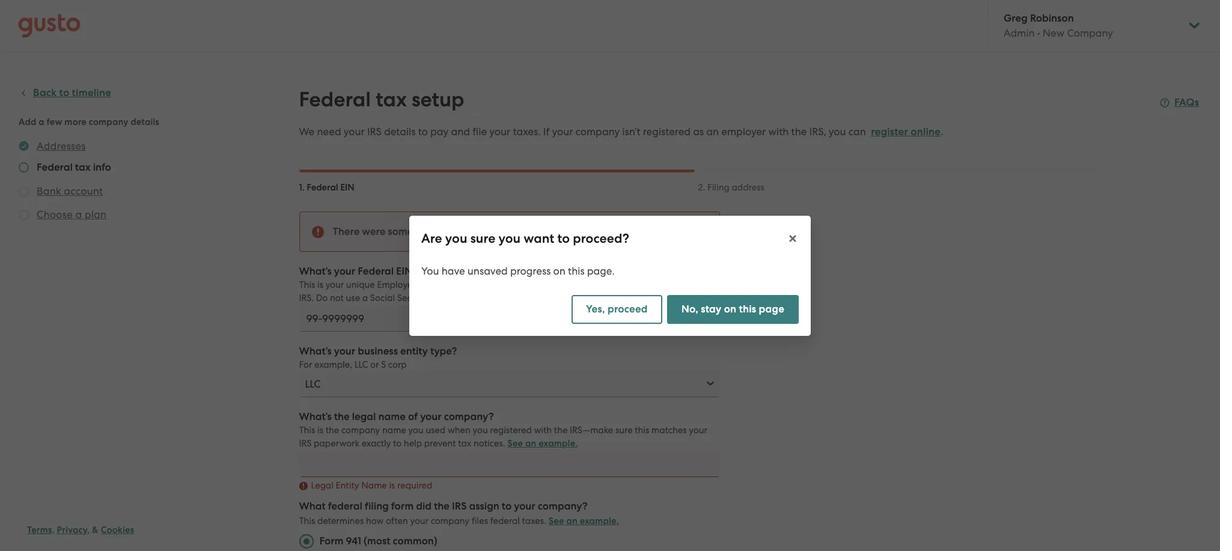 Task type: locate. For each thing, give the bounding box(es) containing it.
3 this from the top
[[299, 516, 315, 526]]

company? inside what federal filing form did the irs assign to your company? this determines how often your company files federal taxes. see an example.
[[538, 500, 588, 513]]

0 horizontal spatial an
[[525, 438, 536, 449]]

what's for what's your business entity type?
[[299, 345, 332, 358]]

errors
[[416, 225, 443, 238]]

irs left details
[[367, 126, 381, 138]]

1 vertical spatial this
[[739, 303, 756, 315]]

there
[[333, 225, 360, 238]]

irs left the assign
[[452, 500, 467, 513]]

company inside what's your federal ein? this is your unique employer identification number (ein) that was assigned to your company by the irs. do not use a social security number.
[[642, 279, 681, 290]]

1 vertical spatial taxes.
[[522, 516, 546, 526]]

tax up details
[[376, 87, 407, 112]]

on up was at the left of page
[[553, 265, 565, 277]]

1 horizontal spatial example.
[[580, 516, 619, 526]]

2 horizontal spatial this
[[739, 303, 756, 315]]

to right the assign
[[502, 500, 512, 513]]

federal right files
[[490, 516, 520, 526]]

2 vertical spatial with
[[534, 425, 552, 436]]

1 vertical spatial sure
[[615, 425, 633, 436]]

business
[[358, 345, 398, 358]]

identification
[[418, 279, 473, 290]]

irs inside this is the company name you used when you registered with the irs—make sure this matches your irs paperwork exactly to help prevent tax notices.
[[299, 438, 312, 449]]

1 horizontal spatial on
[[724, 303, 736, 315]]

0 vertical spatial this
[[299, 279, 315, 290]]

2 vertical spatial irs
[[452, 500, 467, 513]]

0 vertical spatial company?
[[444, 410, 494, 423]]

with right employer
[[768, 126, 789, 138]]

0 horizontal spatial irs
[[299, 438, 312, 449]]

no, stay on this page button
[[667, 295, 799, 324]]

is
[[317, 279, 323, 290], [317, 425, 323, 436], [389, 480, 395, 491]]

1 vertical spatial this
[[299, 425, 315, 436]]

the up see an example. at the bottom of the page
[[554, 425, 568, 436]]

1 vertical spatial name
[[382, 425, 406, 436]]

this up assigned
[[568, 265, 585, 277]]

with inside this is the company name you used when you registered with the irs—make sure this matches your irs paperwork exactly to help prevent tax notices.
[[534, 425, 552, 436]]

llc
[[354, 359, 368, 370]]

(ein)
[[512, 279, 532, 290]]

the left irs,
[[791, 126, 807, 138]]

1 horizontal spatial this
[[635, 425, 649, 436]]

irs—make
[[570, 425, 613, 436]]

sure inside this is the company name you used when you registered with the irs—make sure this matches your irs paperwork exactly to help prevent tax notices.
[[615, 425, 633, 436]]

0 vertical spatial with
[[768, 126, 789, 138]]

file
[[473, 126, 487, 138]]

assigned
[[572, 279, 609, 290]]

on inside button
[[724, 303, 736, 315]]

0 vertical spatial this
[[568, 265, 585, 277]]

is up the do
[[317, 279, 323, 290]]

what's up paperwork
[[299, 410, 332, 423]]

your inside this is the company name you used when you registered with the irs—make sure this matches your irs paperwork exactly to help prevent tax notices.
[[689, 425, 707, 436]]

0 vertical spatial an
[[706, 126, 719, 138]]

to down page.
[[611, 279, 620, 290]]

this down what
[[299, 516, 315, 526]]

details
[[384, 126, 416, 138]]

when
[[448, 425, 471, 436]]

0 horizontal spatial ,
[[52, 525, 55, 535]]

this inside no, stay on this page button
[[739, 303, 756, 315]]

what federal filing form did the irs assign to your company? this determines how often your company files federal taxes. see an example.
[[299, 500, 619, 526]]

1 vertical spatial is
[[317, 425, 323, 436]]

taxes. left if
[[513, 126, 541, 138]]

1 vertical spatial federal
[[490, 516, 520, 526]]

isn't
[[622, 126, 640, 138]]

company inside what federal filing form did the irs assign to your company? this determines how often your company files federal taxes. see an example.
[[431, 516, 469, 526]]

what's up the do
[[299, 265, 332, 278]]

this up irs.
[[299, 279, 315, 290]]

1 vertical spatial what's
[[299, 345, 332, 358]]

0 vertical spatial is
[[317, 279, 323, 290]]

0 horizontal spatial federal
[[328, 500, 362, 513]]

2 vertical spatial federal
[[358, 265, 394, 278]]

0 horizontal spatial company?
[[444, 410, 494, 423]]

0 vertical spatial what's
[[299, 265, 332, 278]]

assign
[[469, 500, 499, 513]]

, left privacy link
[[52, 525, 55, 535]]

your up not
[[326, 279, 344, 290]]

fields
[[642, 225, 667, 237]]

the right by
[[696, 279, 709, 290]]

yes,
[[586, 303, 605, 315]]

name inside this is the company name you used when you registered with the irs—make sure this matches your irs paperwork exactly to help prevent tax notices.
[[382, 425, 406, 436]]

2 vertical spatial this
[[635, 425, 649, 436]]

see an example. button for what federal filing form did the irs assign to your company?
[[549, 514, 619, 528]]

1 horizontal spatial see
[[549, 516, 564, 526]]

1 horizontal spatial registered
[[643, 126, 691, 138]]

with up see an example. at the bottom of the page
[[534, 425, 552, 436]]

sure right irs—make
[[615, 425, 633, 436]]

this
[[568, 265, 585, 277], [739, 303, 756, 315], [635, 425, 649, 436]]

number.
[[432, 293, 468, 304]]

1 vertical spatial an
[[525, 438, 536, 449]]

if
[[543, 126, 549, 138]]

0 vertical spatial taxes.
[[513, 126, 541, 138]]

cookies button
[[101, 523, 134, 537]]

1 horizontal spatial tax
[[458, 438, 471, 449]]

2 what's from the top
[[299, 345, 332, 358]]

federal up unique
[[358, 265, 394, 278]]

as
[[693, 126, 704, 138]]

to left help
[[393, 438, 402, 449]]

proceed?
[[573, 230, 629, 246]]

0 vertical spatial federal
[[299, 87, 371, 112]]

0 horizontal spatial on
[[553, 265, 565, 277]]

what's inside what's your federal ein? this is your unique employer identification number (ein) that was assigned to your company by the irs. do not use a social security number.
[[299, 265, 332, 278]]

your down 'did'
[[410, 516, 429, 526]]

1 horizontal spatial company?
[[538, 500, 588, 513]]

0 horizontal spatial example.
[[539, 438, 578, 449]]

company left files
[[431, 516, 469, 526]]

1 horizontal spatial an
[[566, 516, 578, 526]]

on
[[553, 265, 565, 277], [724, 303, 736, 315]]

2 horizontal spatial an
[[706, 126, 719, 138]]

1 vertical spatial with
[[446, 225, 466, 238]]

taxes. inside we need your irs details to pay and file your taxes. if your company isn't registered as an employer with the irs, you can register online .
[[513, 126, 541, 138]]

name down what's the legal name of your company?
[[382, 425, 406, 436]]

federal left ein
[[307, 182, 338, 193]]

notices.
[[474, 438, 505, 449]]

1 vertical spatial registered
[[490, 425, 532, 436]]

form 941 (most common)
[[319, 535, 437, 548]]

0 horizontal spatial tax
[[376, 87, 407, 112]]

progress
[[510, 265, 551, 277]]

your right matches
[[689, 425, 707, 436]]

2 horizontal spatial with
[[768, 126, 789, 138]]

name
[[361, 480, 387, 491]]

online
[[911, 126, 941, 138]]

taxes. right files
[[522, 516, 546, 526]]

the right 'fix'
[[567, 225, 583, 237]]

0 vertical spatial name
[[378, 410, 406, 423]]

what's up for
[[299, 345, 332, 358]]

the inside what's your federal ein? this is your unique employer identification number (ein) that was assigned to your company by the irs. do not use a social security number.
[[696, 279, 709, 290]]

terms
[[27, 525, 52, 535]]

registered
[[643, 126, 691, 138], [490, 425, 532, 436]]

0 vertical spatial sure
[[470, 230, 495, 246]]

exactly
[[362, 438, 391, 449]]

1 this from the top
[[299, 279, 315, 290]]

0 horizontal spatial registered
[[490, 425, 532, 436]]

1 horizontal spatial ,
[[87, 525, 90, 535]]

irs left paperwork
[[299, 438, 312, 449]]

irs
[[367, 126, 381, 138], [299, 438, 312, 449], [452, 500, 467, 513]]

with right are
[[446, 225, 466, 238]]

1 horizontal spatial federal
[[490, 516, 520, 526]]

are
[[421, 230, 442, 246]]

company down legal
[[341, 425, 380, 436]]

federal for federal tax setup
[[299, 87, 371, 112]]

company
[[576, 126, 620, 138], [642, 279, 681, 290], [341, 425, 380, 436], [431, 516, 469, 526]]

corp
[[388, 359, 407, 370]]

0 vertical spatial registered
[[643, 126, 691, 138]]

this left page
[[739, 303, 756, 315]]

there were some errors with your form. please fix the highlighted fields below.
[[333, 225, 701, 238]]

see an example. button
[[507, 436, 578, 451], [549, 514, 619, 528]]

this left matches
[[635, 425, 649, 436]]

see
[[507, 438, 523, 449], [549, 516, 564, 526]]

2 vertical spatial what's
[[299, 410, 332, 423]]

2 vertical spatial this
[[299, 516, 315, 526]]

taxes. inside what federal filing form did the irs assign to your company? this determines how often your company files federal taxes. see an example.
[[522, 516, 546, 526]]

federal
[[299, 87, 371, 112], [307, 182, 338, 193], [358, 265, 394, 278]]

how
[[366, 516, 384, 526]]

see an example. button for what's the legal name of your company?
[[507, 436, 578, 451]]

registered left as
[[643, 126, 691, 138]]

1 vertical spatial company?
[[538, 500, 588, 513]]

federal up determines
[[328, 500, 362, 513]]

employer
[[377, 279, 416, 290]]

federal up the need
[[299, 87, 371, 112]]

you right irs,
[[829, 126, 846, 138]]

the inside we need your irs details to pay and file your taxes. if your company isn't registered as an employer with the irs, you can register online .
[[791, 126, 807, 138]]

entity
[[336, 480, 359, 491]]

1 vertical spatial irs
[[299, 438, 312, 449]]

this up paperwork
[[299, 425, 315, 436]]

2 vertical spatial an
[[566, 516, 578, 526]]

to inside we need your irs details to pay and file your taxes. if your company isn't registered as an employer with the irs, you can register online .
[[418, 126, 428, 138]]

1 vertical spatial see an example. button
[[549, 514, 619, 528]]

this
[[299, 279, 315, 290], [299, 425, 315, 436], [299, 516, 315, 526]]

sure
[[470, 230, 495, 246], [615, 425, 633, 436]]

an inside we need your irs details to pay and file your taxes. if your company isn't registered as an employer with the irs, you can register online .
[[706, 126, 719, 138]]

see inside what federal filing form did the irs assign to your company? this determines how often your company files federal taxes. see an example.
[[549, 516, 564, 526]]

required
[[397, 480, 432, 491]]

2 horizontal spatial irs
[[452, 500, 467, 513]]

a
[[362, 293, 368, 304]]

0 vertical spatial federal
[[328, 500, 362, 513]]

is right name
[[389, 480, 395, 491]]

1 horizontal spatial sure
[[615, 425, 633, 436]]

yes, proceed
[[586, 303, 648, 315]]

0 vertical spatial see
[[507, 438, 523, 449]]

0 vertical spatial irs
[[367, 126, 381, 138]]

company left isn't at the right top of the page
[[576, 126, 620, 138]]

1 vertical spatial tax
[[458, 438, 471, 449]]

what's your federal ein? this is your unique employer identification number (ein) that was assigned to your company by the irs. do not use a social security number.
[[299, 265, 709, 304]]

2 this from the top
[[299, 425, 315, 436]]

what's inside what's your business entity type? for example, llc or s corp
[[299, 345, 332, 358]]

to left pay
[[418, 126, 428, 138]]

irs inside what federal filing form did the irs assign to your company? this determines how often your company files federal taxes. see an example.
[[452, 500, 467, 513]]

ein
[[340, 182, 354, 193]]

the inside "there were some errors with your form. please fix the highlighted fields below."
[[567, 225, 583, 237]]

proceed
[[608, 303, 648, 315]]

is up paperwork
[[317, 425, 323, 436]]

type?
[[430, 345, 457, 358]]

your up example,
[[334, 345, 355, 358]]

your right the assign
[[514, 500, 535, 513]]

1 vertical spatial on
[[724, 303, 736, 315]]

0 vertical spatial tax
[[376, 87, 407, 112]]

privacy
[[57, 525, 87, 535]]

1 vertical spatial federal
[[307, 182, 338, 193]]

1 horizontal spatial with
[[534, 425, 552, 436]]

company?
[[444, 410, 494, 423], [538, 500, 588, 513]]

, left '&'
[[87, 525, 90, 535]]

0 horizontal spatial this
[[568, 265, 585, 277]]

sure up unsaved
[[470, 230, 495, 246]]

company left by
[[642, 279, 681, 290]]

name left of
[[378, 410, 406, 423]]

register
[[871, 126, 908, 138]]

home image
[[18, 14, 81, 38]]

below.
[[670, 225, 701, 237]]

to right the want at left
[[557, 230, 570, 246]]

federal for federal ein
[[307, 182, 338, 193]]

page.
[[587, 265, 615, 277]]

0 vertical spatial see an example. button
[[507, 436, 578, 451]]

an
[[706, 126, 719, 138], [525, 438, 536, 449], [566, 516, 578, 526]]

tax
[[376, 87, 407, 112], [458, 438, 471, 449]]

1 what's from the top
[[299, 265, 332, 278]]

0 vertical spatial on
[[553, 265, 565, 277]]

1 horizontal spatial irs
[[367, 126, 381, 138]]

legal entity name is required
[[311, 480, 432, 491]]

1 vertical spatial see
[[549, 516, 564, 526]]

registered up notices.
[[490, 425, 532, 436]]

to inside the are you sure you want to proceed? "dialog"
[[557, 230, 570, 246]]

company inside this is the company name you used when you registered with the irs—make sure this matches your irs paperwork exactly to help prevent tax notices.
[[341, 425, 380, 436]]

what's the legal name of your company?
[[299, 410, 494, 423]]

0 horizontal spatial sure
[[470, 230, 495, 246]]

security
[[397, 293, 430, 304]]

on right stay
[[724, 303, 736, 315]]

sure inside "dialog"
[[470, 230, 495, 246]]

your up proceed
[[622, 279, 640, 290]]

ein?
[[396, 265, 418, 278]]

setup
[[412, 87, 464, 112]]

with
[[768, 126, 789, 138], [446, 225, 466, 238], [534, 425, 552, 436]]

tax down when
[[458, 438, 471, 449]]

unique
[[346, 279, 375, 290]]

company inside we need your irs details to pay and file your taxes. if your company isn't registered as an employer with the irs, you can register online .
[[576, 126, 620, 138]]

the right 'did'
[[434, 500, 450, 513]]

1 vertical spatial example.
[[580, 516, 619, 526]]



Task type: describe. For each thing, give the bounding box(es) containing it.
registered inside this is the company name you used when you registered with the irs—make sure this matches your irs paperwork exactly to help prevent tax notices.
[[490, 425, 532, 436]]

what's your business entity type? for example, llc or s corp
[[299, 345, 457, 370]]

0 horizontal spatial see
[[507, 438, 523, 449]]

you inside we need your irs details to pay and file your taxes. if your company isn't registered as an employer with the irs, you can register online .
[[829, 126, 846, 138]]

this inside what's your federal ein? this is your unique employer identification number (ein) that was assigned to your company by the irs. do not use a social security number.
[[299, 279, 315, 290]]

terms , privacy , & cookies
[[27, 525, 134, 535]]

not
[[330, 293, 344, 304]]

tax inside this is the company name you used when you registered with the irs—make sure this matches your irs paperwork exactly to help prevent tax notices.
[[458, 438, 471, 449]]

register online link
[[871, 126, 941, 138]]

privacy link
[[57, 525, 87, 535]]

determines
[[317, 516, 364, 526]]

filing
[[707, 182, 729, 193]]

registered inside we need your irs details to pay and file your taxes. if your company isn't registered as an employer with the irs, you can register online .
[[643, 126, 691, 138]]

this inside this is the company name you used when you registered with the irs—make sure this matches your irs paperwork exactly to help prevent tax notices.
[[299, 425, 315, 436]]

highlighted
[[585, 225, 639, 237]]

please
[[520, 225, 551, 237]]

to inside what's your federal ein? this is your unique employer identification number (ein) that was assigned to your company by the irs. do not use a social security number.
[[611, 279, 620, 290]]

is inside this is the company name you used when you registered with the irs—make sure this matches your irs paperwork exactly to help prevent tax notices.
[[317, 425, 323, 436]]

used
[[426, 425, 445, 436]]

for
[[299, 359, 312, 370]]

&
[[92, 525, 99, 535]]

was
[[553, 279, 570, 290]]

do
[[316, 293, 328, 304]]

irs inside we need your irs details to pay and file your taxes. if your company isn't registered as an employer with the irs, you can register online .
[[367, 126, 381, 138]]

files
[[472, 516, 488, 526]]

you left the want at left
[[499, 230, 521, 246]]

no,
[[681, 303, 698, 315]]

federal tax setup
[[299, 87, 464, 112]]

by
[[683, 279, 693, 290]]

you right are
[[445, 230, 467, 246]]

s
[[381, 359, 386, 370]]

your up unique
[[334, 265, 355, 278]]

terms link
[[27, 525, 52, 535]]

the left legal
[[334, 410, 350, 423]]

entity
[[400, 345, 428, 358]]

form
[[319, 535, 344, 548]]

3 what's from the top
[[299, 410, 332, 423]]

irs.
[[299, 293, 314, 304]]

your inside what's your business entity type? for example, llc or s corp
[[334, 345, 355, 358]]

this inside what federal filing form did the irs assign to your company? this determines how often your company files federal taxes. see an example.
[[299, 516, 315, 526]]

did
[[416, 500, 432, 513]]

you have unsaved progress on this page.
[[421, 265, 615, 277]]

pay
[[430, 126, 449, 138]]

this inside this is the company name you used when you registered with the irs—make sure this matches your irs paperwork exactly to help prevent tax notices.
[[635, 425, 649, 436]]

no, stay on this page
[[681, 303, 784, 315]]

some
[[388, 225, 413, 238]]

What's your Federal EIN? text field
[[299, 305, 720, 332]]

the up paperwork
[[326, 425, 339, 436]]

an inside what federal filing form did the irs assign to your company? this determines how often your company files federal taxes. see an example.
[[566, 516, 578, 526]]

is inside what's your federal ein? this is your unique employer identification number (ein) that was assigned to your company by the irs. do not use a social security number.
[[317, 279, 323, 290]]

filing address
[[707, 182, 764, 193]]

What's the legal name of your company? text field
[[299, 451, 720, 477]]

were
[[362, 225, 385, 238]]

unsaved
[[467, 265, 508, 277]]

what's for what's your federal ein?
[[299, 265, 332, 278]]

your right if
[[552, 126, 573, 138]]

form.
[[493, 225, 518, 238]]

cookies
[[101, 525, 134, 535]]

are you sure you want to proceed? dialog
[[409, 215, 811, 336]]

.
[[941, 126, 943, 138]]

example. inside what federal filing form did the irs assign to your company? this determines how often your company files federal taxes. see an example.
[[580, 516, 619, 526]]

page
[[759, 303, 784, 315]]

you up help
[[408, 425, 423, 436]]

use
[[346, 293, 360, 304]]

that
[[534, 279, 551, 290]]

want
[[524, 230, 554, 246]]

an inside popup button
[[525, 438, 536, 449]]

this is the company name you used when you registered with the irs—make sure this matches your irs paperwork exactly to help prevent tax notices.
[[299, 425, 707, 449]]

faqs
[[1174, 96, 1199, 109]]

are you sure you want to proceed?
[[421, 230, 629, 246]]

2 , from the left
[[87, 525, 90, 535]]

with inside we need your irs details to pay and file your taxes. if your company isn't registered as an employer with the irs, you can register online .
[[768, 126, 789, 138]]

of
[[408, 410, 418, 423]]

to inside this is the company name you used when you registered with the irs—make sure this matches your irs paperwork exactly to help prevent tax notices.
[[393, 438, 402, 449]]

(most
[[364, 535, 390, 548]]

federal ein
[[307, 182, 354, 193]]

help
[[404, 438, 422, 449]]

941
[[346, 535, 361, 548]]

you up notices.
[[473, 425, 488, 436]]

address
[[732, 182, 764, 193]]

example,
[[314, 359, 352, 370]]

2 vertical spatial is
[[389, 480, 395, 491]]

employer
[[721, 126, 766, 138]]

to inside what federal filing form did the irs assign to your company? this determines how often your company files federal taxes. see an example.
[[502, 500, 512, 513]]

yes, proceed button
[[572, 295, 662, 324]]

fix
[[553, 225, 565, 237]]

federal inside what's your federal ein? this is your unique employer identification number (ein) that was assigned to your company by the irs. do not use a social security number.
[[358, 265, 394, 278]]

your up used
[[420, 410, 441, 423]]

see an example.
[[507, 438, 578, 449]]

paperwork
[[314, 438, 359, 449]]

your right 'file'
[[489, 126, 510, 138]]

number
[[475, 279, 510, 290]]

account menu element
[[988, 0, 1202, 51]]

irs,
[[809, 126, 826, 138]]

filing
[[365, 500, 389, 513]]

legal
[[311, 480, 334, 491]]

form
[[391, 500, 414, 513]]

your left form.
[[469, 225, 490, 238]]

we need your irs details to pay and file your taxes. if your company isn't registered as an employer with the irs, you can register online .
[[299, 126, 943, 138]]

your right the need
[[344, 126, 365, 138]]

need
[[317, 126, 341, 138]]

the inside what federal filing form did the irs assign to your company? this determines how often your company files federal taxes. see an example.
[[434, 500, 450, 513]]

faqs button
[[1160, 96, 1199, 110]]

often
[[386, 516, 408, 526]]

Form 941 (most common) radio
[[299, 534, 313, 549]]

we
[[299, 126, 314, 138]]

0 horizontal spatial with
[[446, 225, 466, 238]]

legal
[[352, 410, 376, 423]]

0 vertical spatial example.
[[539, 438, 578, 449]]

or
[[370, 359, 379, 370]]

1 , from the left
[[52, 525, 55, 535]]



Task type: vqa. For each thing, say whether or not it's contained in the screenshot.
the top addresses
no



